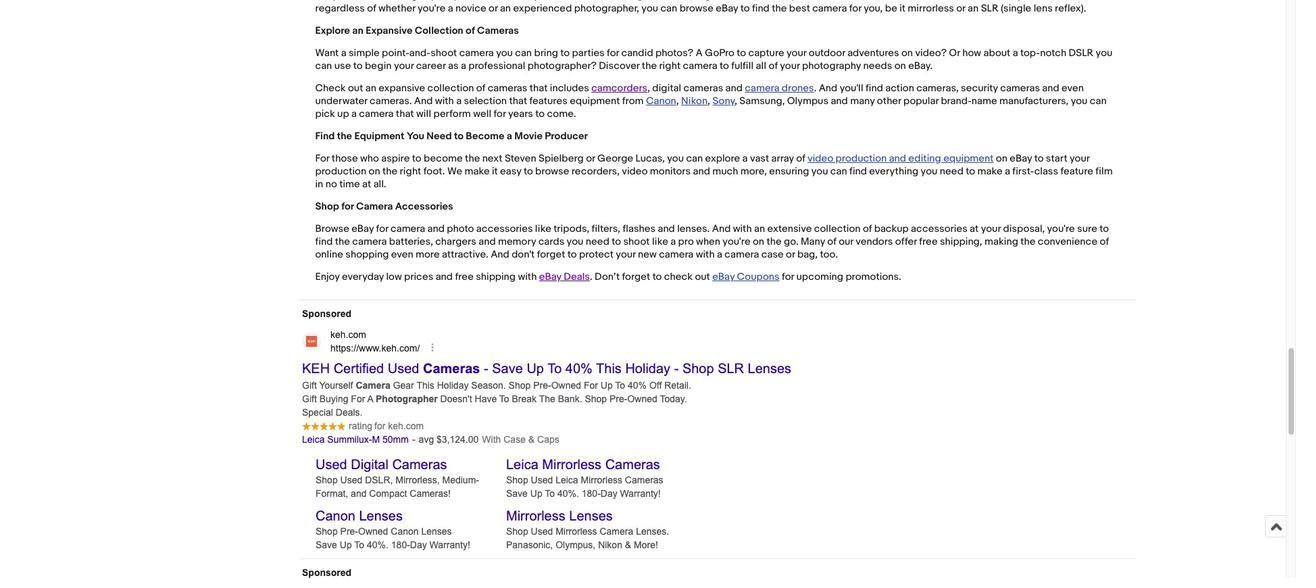 Task type: locate. For each thing, give the bounding box(es) containing it.
browse
[[315, 222, 349, 235]]

find down needs
[[866, 82, 884, 95]]

well
[[473, 107, 492, 120]]

case
[[762, 248, 784, 261]]

can left explore
[[687, 152, 703, 165]]

top- inside want a simple point-and-shoot camera you can bring to parties for candid photos? a gopro to capture your outdoor adventures on video? or how about a top-notch dslr you can use to begin your career as a professional photographer? discover the right camera to fulfill all of your photography needs on ebay.
[[1021, 47, 1041, 59]]

1 vertical spatial from
[[623, 95, 644, 107]]

the right the who
[[383, 165, 398, 178]]

ebay inside "browse ebay for camera and photo accessories like tripods, filters, flashes and lenses. and with an extensive collection of backup accessories at your disposal, you're sure to find the camera batteries, chargers and memory cards you need to shoot like a pro when you're on the go. many of our vendors offer free shipping, making the convenience of online shopping even more attractive. and don't forget to protect your new camera with a camera case or bag, too."
[[352, 222, 374, 235]]

0 vertical spatial collection
[[428, 82, 474, 95]]

collection up too.
[[815, 222, 861, 235]]

enjoy everyday low prices and free shipping with ebay deals . don't forget to check out ebay coupons for upcoming promotions.
[[315, 270, 904, 283]]

0 horizontal spatial collection
[[428, 82, 474, 95]]

and inside the . and you'll find action cameras, security cameras and even underwater cameras. and with a selection that features equipment from
[[1043, 82, 1060, 95]]

ebay.
[[909, 59, 933, 72]]

even inside "browse ebay for camera and photo accessories like tripods, filters, flashes and lenses. and with an extensive collection of backup accessories at your disposal, you're sure to find the camera batteries, chargers and memory cards you need to shoot like a pro when you're on the go. many of our vendors offer free shipping, making the convenience of online shopping even more attractive. and don't forget to protect your new camera with a camera case or bag, too."
[[391, 248, 414, 261]]

the inside and much more from top-rated brands. and regardless of whether you're a novice or an experienced photographer, you can browse ebay to find the best camera for you, be it mirrorless or an slr (single lens reflex).
[[772, 2, 787, 15]]

1 horizontal spatial at
[[970, 222, 979, 235]]

those
[[332, 152, 358, 165]]

a left vast
[[743, 152, 748, 165]]

1 horizontal spatial shoot
[[624, 235, 650, 248]]

0 vertical spatial free
[[920, 235, 938, 248]]

with right will
[[435, 95, 454, 107]]

browse inside and much more from top-rated brands. and regardless of whether you're a novice or an experienced photographer, you can browse ebay to find the best camera for you, be it mirrorless or an slr (single lens reflex).
[[680, 2, 714, 15]]

for left candid
[[607, 47, 619, 59]]

1 accessories from the left
[[477, 222, 533, 235]]

novice
[[456, 2, 487, 15]]

0 vertical spatial at
[[362, 178, 371, 191]]

or left bag, at the right top of the page
[[786, 248, 796, 261]]

ebay inside and much more from top-rated brands. and regardless of whether you're a novice or an experienced photographer, you can browse ebay to find the best camera for you, be it mirrorless or an slr (single lens reflex).
[[716, 2, 739, 15]]

0 horizontal spatial shoot
[[431, 47, 457, 59]]

out right 'check'
[[348, 82, 363, 95]]

ebay up gopro
[[716, 2, 739, 15]]

be
[[886, 2, 898, 15]]

out
[[348, 82, 363, 95], [695, 270, 711, 283]]

right
[[660, 59, 681, 72], [400, 165, 421, 178]]

that for equipment
[[509, 95, 528, 107]]

1 horizontal spatial that
[[509, 95, 528, 107]]

0 vertical spatial forget
[[537, 248, 566, 261]]

we
[[448, 165, 463, 178]]

0 horizontal spatial like
[[535, 222, 552, 235]]

that left includes
[[530, 82, 548, 95]]

. and you'll find action cameras, security cameras and even underwater cameras. and with a selection that features equipment from
[[315, 82, 1085, 107]]

to right gopro
[[737, 47, 747, 59]]

you down cameras
[[496, 47, 513, 59]]

1 vertical spatial collection
[[815, 222, 861, 235]]

0 vertical spatial need
[[940, 165, 964, 178]]

that left 'features'
[[509, 95, 528, 107]]

and
[[1092, 0, 1111, 2], [819, 82, 838, 95], [414, 95, 433, 107], [712, 222, 731, 235], [491, 248, 510, 261]]

2 horizontal spatial that
[[530, 82, 548, 95]]

1 vertical spatial out
[[695, 270, 711, 283]]

ebay inside on ebay to start your production on the right foot. we make it easy to browse recorders, video monitors and much more, ensuring you can find everything you need to make a first-class feature film in no time at all.
[[1010, 152, 1033, 165]]

1 horizontal spatial .
[[814, 82, 817, 95]]

of inside want a simple point-and-shoot camera you can bring to parties for candid photos? a gopro to capture your outdoor adventures on video? or how about a top-notch dslr you can use to begin your career as a professional photographer? discover the right camera to fulfill all of your photography needs on ebay.
[[769, 59, 778, 72]]

can inside and much more from top-rated brands. and regardless of whether you're a novice or an experienced photographer, you can browse ebay to find the best camera for you, be it mirrorless or an slr (single lens reflex).
[[661, 2, 678, 15]]

0 vertical spatial .
[[814, 82, 817, 95]]

your
[[787, 47, 807, 59], [394, 59, 414, 72], [780, 59, 800, 72], [1070, 152, 1090, 165], [982, 222, 1001, 235], [616, 248, 636, 261]]

top- left lens
[[1009, 0, 1029, 2]]

photographer,
[[575, 2, 640, 15]]

more up prices
[[416, 248, 440, 261]]

our
[[839, 235, 854, 248]]

2 horizontal spatial you're
[[1048, 222, 1076, 235]]

find
[[315, 130, 335, 143]]

0 horizontal spatial browse
[[536, 165, 570, 178]]

1 horizontal spatial collection
[[815, 222, 861, 235]]

shipping,
[[941, 235, 983, 248]]

accessories
[[395, 200, 454, 213]]

shoot right filters,
[[624, 235, 650, 248]]

for inside and much more from top-rated brands. and regardless of whether you're a novice or an experienced photographer, you can browse ebay to find the best camera for you, be it mirrorless or an slr (single lens reflex).
[[850, 2, 862, 15]]

0 horizontal spatial even
[[391, 248, 414, 261]]

camera right best
[[813, 2, 847, 15]]

for
[[315, 152, 330, 165]]

of right "array"
[[797, 152, 806, 165]]

collection
[[428, 82, 474, 95], [815, 222, 861, 235]]

1 vertical spatial at
[[970, 222, 979, 235]]

1 horizontal spatial right
[[660, 59, 681, 72]]

lenses.
[[678, 222, 710, 235]]

0 vertical spatial more
[[959, 0, 983, 2]]

0 horizontal spatial production
[[315, 165, 367, 178]]

camera down camera
[[353, 235, 387, 248]]

canon link
[[646, 95, 677, 107]]

to inside the , samsung, olympus and many other popular brand-name manufacturers, you can pick up a camera that will perform well for years to come.
[[536, 107, 545, 120]]

0 horizontal spatial free
[[455, 270, 474, 283]]

1 vertical spatial more
[[416, 248, 440, 261]]

like left pro at the top of page
[[652, 235, 669, 248]]

1 horizontal spatial browse
[[680, 2, 714, 15]]

2 accessories from the left
[[912, 222, 968, 235]]

right left foot.
[[400, 165, 421, 178]]

0 horizontal spatial at
[[362, 178, 371, 191]]

you right cards
[[567, 235, 584, 248]]

it inside and much more from top-rated brands. and regardless of whether you're a novice or an experienced photographer, you can browse ebay to find the best camera for you, be it mirrorless or an slr (single lens reflex).
[[900, 2, 906, 15]]

to inside and much more from top-rated brands. and regardless of whether you're a novice or an experienced photographer, you can browse ebay to find the best camera for you, be it mirrorless or an slr (single lens reflex).
[[741, 2, 750, 15]]

find the equipment you need to become a movie producer
[[315, 130, 588, 143]]

slr
[[982, 2, 999, 15]]

don't
[[512, 248, 535, 261]]

out right check
[[695, 270, 711, 283]]

forget inside "browse ebay for camera and photo accessories like tripods, filters, flashes and lenses. and with an extensive collection of backup accessories at your disposal, you're sure to find the camera batteries, chargers and memory cards you need to shoot like a pro when you're on the go. many of our vendors offer free shipping, making the convenience of online shopping even more attractive. and don't forget to protect your new camera with a camera case or bag, too."
[[537, 248, 566, 261]]

0 horizontal spatial much
[[713, 165, 739, 178]]

class
[[1035, 165, 1059, 178]]

a inside the , samsung, olympus and many other popular brand-name manufacturers, you can pick up a camera that will perform well for years to come.
[[352, 107, 357, 120]]

0 vertical spatial right
[[660, 59, 681, 72]]

3 cameras from the left
[[1001, 82, 1041, 95]]

it right be in the right top of the page
[[900, 2, 906, 15]]

it
[[900, 2, 906, 15], [492, 165, 498, 178]]

will
[[416, 107, 431, 120]]

that inside the , samsung, olympus and many other popular brand-name manufacturers, you can pick up a camera that will perform well for years to come.
[[396, 107, 414, 120]]

that
[[530, 82, 548, 95], [509, 95, 528, 107], [396, 107, 414, 120]]

shoot inside want a simple point-and-shoot camera you can bring to parties for candid photos? a gopro to capture your outdoor adventures on video? or how about a top-notch dslr you can use to begin your career as a professional photographer? discover the right camera to fulfill all of your photography needs on ebay.
[[431, 47, 457, 59]]

0 vertical spatial shoot
[[431, 47, 457, 59]]

sure
[[1078, 222, 1098, 235]]

1 vertical spatial top-
[[1021, 47, 1041, 59]]

collection inside "browse ebay for camera and photo accessories like tripods, filters, flashes and lenses. and with an extensive collection of backup accessories at your disposal, you're sure to find the camera batteries, chargers and memory cards you need to shoot like a pro when you're on the go. many of our vendors offer free shipping, making the convenience of online shopping even more attractive. and don't forget to protect your new camera with a camera case or bag, too."
[[815, 222, 861, 235]]

to up capture
[[741, 2, 750, 15]]

more,
[[741, 165, 767, 178]]

for
[[850, 2, 862, 15], [607, 47, 619, 59], [494, 107, 506, 120], [342, 200, 354, 213], [376, 222, 389, 235], [782, 270, 795, 283]]

and left many
[[831, 95, 848, 107]]

ebay left coupons
[[713, 270, 735, 283]]

memory
[[498, 235, 536, 248]]

1 vertical spatial .
[[590, 270, 593, 283]]

you right manufacturers,
[[1072, 95, 1088, 107]]

find inside "browse ebay for camera and photo accessories like tripods, filters, flashes and lenses. and with an extensive collection of backup accessories at your disposal, you're sure to find the camera batteries, chargers and memory cards you need to shoot like a pro when you're on the go. many of our vendors offer free shipping, making the convenience of online shopping even more attractive. and don't forget to protect your new camera with a camera case or bag, too."
[[315, 235, 333, 248]]

1 horizontal spatial cameras
[[684, 82, 724, 95]]

1 horizontal spatial it
[[900, 2, 906, 15]]

0 horizontal spatial forget
[[537, 248, 566, 261]]

for right well
[[494, 107, 506, 120]]

1 horizontal spatial free
[[920, 235, 938, 248]]

find left best
[[753, 2, 770, 15]]

even up low
[[391, 248, 414, 261]]

accessories up don't
[[477, 222, 533, 235]]

video inside on ebay to start your production on the right foot. we make it easy to browse recorders, video monitors and much more, ensuring you can find everything you need to make a first-class feature film in no time at all.
[[622, 165, 648, 178]]

forget
[[537, 248, 566, 261], [622, 270, 651, 283]]

cameras,
[[917, 82, 959, 95]]

bag,
[[798, 248, 818, 261]]

1 vertical spatial shoot
[[624, 235, 650, 248]]

0 vertical spatial much
[[931, 0, 957, 2]]

monitors
[[650, 165, 691, 178]]

how
[[963, 47, 982, 59]]

1 vertical spatial even
[[391, 248, 414, 261]]

0 horizontal spatial accessories
[[477, 222, 533, 235]]

other
[[878, 95, 902, 107]]

free down attractive.
[[455, 270, 474, 283]]

1 vertical spatial need
[[586, 235, 610, 248]]

chargers
[[436, 235, 477, 248]]

0 vertical spatial even
[[1062, 82, 1085, 95]]

you'll
[[840, 82, 864, 95]]

1 vertical spatial much
[[713, 165, 739, 178]]

camera inside the , samsung, olympus and many other popular brand-name manufacturers, you can pick up a camera that will perform well for years to come.
[[359, 107, 394, 120]]

0 vertical spatial it
[[900, 2, 906, 15]]

photographer?
[[528, 59, 597, 72]]

vendors
[[856, 235, 894, 248]]

0 vertical spatial browse
[[680, 2, 714, 15]]

for left you,
[[850, 2, 862, 15]]

find inside and much more from top-rated brands. and regardless of whether you're a novice or an experienced photographer, you can browse ebay to find the best camera for you, be it mirrorless or an slr (single lens reflex).
[[753, 2, 770, 15]]

or
[[489, 2, 498, 15], [957, 2, 966, 15], [586, 152, 595, 165], [786, 248, 796, 261]]

,
[[648, 82, 650, 95], [677, 95, 679, 107], [708, 95, 711, 107], [735, 95, 738, 107]]

browse inside on ebay to start your production on the right foot. we make it easy to browse recorders, video monitors and much more, ensuring you can find everything you need to make a first-class feature film in no time at all.
[[536, 165, 570, 178]]

accessories right backup
[[912, 222, 968, 235]]

and down notch
[[1043, 82, 1060, 95]]

explore
[[315, 24, 350, 37]]

0 horizontal spatial that
[[396, 107, 414, 120]]

prices
[[404, 270, 434, 283]]

find down shop
[[315, 235, 333, 248]]

1 horizontal spatial more
[[959, 0, 983, 2]]

1 vertical spatial free
[[455, 270, 474, 283]]

the right "making"
[[1021, 235, 1036, 248]]

ebay deals link
[[539, 270, 590, 283]]

pro
[[679, 235, 694, 248]]

a right as
[[461, 59, 467, 72]]

an down begin
[[366, 82, 377, 95]]

the right find
[[337, 130, 352, 143]]

and
[[911, 0, 929, 2], [726, 82, 743, 95], [1043, 82, 1060, 95], [831, 95, 848, 107], [890, 152, 907, 165], [693, 165, 711, 178], [428, 222, 445, 235], [658, 222, 675, 235], [479, 235, 496, 248], [436, 270, 453, 283]]

new
[[638, 248, 657, 261]]

0 vertical spatial top-
[[1009, 0, 1029, 2]]

1 vertical spatial equipment
[[944, 152, 994, 165]]

low
[[386, 270, 402, 283]]

0 horizontal spatial equipment
[[570, 95, 620, 107]]

top- right the about
[[1021, 47, 1041, 59]]

more
[[959, 0, 983, 2], [416, 248, 440, 261]]

selection
[[464, 95, 507, 107]]

the inside on ebay to start your production on the right foot. we make it easy to browse recorders, video monitors and much more, ensuring you can find everything you need to make a first-class feature film in no time at all.
[[383, 165, 398, 178]]

your up the drones
[[780, 59, 800, 72]]

1 horizontal spatial accessories
[[912, 222, 968, 235]]

1 horizontal spatial much
[[931, 0, 957, 2]]

video right "array"
[[808, 152, 834, 165]]

0 horizontal spatial from
[[623, 95, 644, 107]]

you,
[[864, 2, 883, 15]]

a inside and much more from top-rated brands. and regardless of whether you're a novice or an experienced photographer, you can browse ebay to find the best camera for you, be it mirrorless or an slr (single lens reflex).
[[448, 2, 453, 15]]

an up case
[[755, 222, 766, 235]]

from left canon "link"
[[623, 95, 644, 107]]

cameras inside the . and you'll find action cameras, security cameras and even underwater cameras. and with a selection that features equipment from
[[1001, 82, 1041, 95]]

a left first-
[[1005, 165, 1011, 178]]

too.
[[821, 248, 838, 261]]

time
[[340, 178, 360, 191]]

everyday
[[342, 270, 384, 283]]

at left "making"
[[970, 222, 979, 235]]

0 horizontal spatial video
[[622, 165, 648, 178]]

forget down new
[[622, 270, 651, 283]]

0 vertical spatial equipment
[[570, 95, 620, 107]]

free right "offer"
[[920, 235, 938, 248]]

forget up ebay deals link
[[537, 248, 566, 261]]

0 horizontal spatial need
[[586, 235, 610, 248]]

and right be in the right top of the page
[[911, 0, 929, 2]]

1 vertical spatial forget
[[622, 270, 651, 283]]

equipment inside the . and you'll find action cameras, security cameras and even underwater cameras. and with a selection that features equipment from
[[570, 95, 620, 107]]

protect
[[579, 248, 614, 261]]

0 horizontal spatial cameras
[[488, 82, 528, 95]]

right inside on ebay to start your production on the right foot. we make it easy to browse recorders, video monitors and much more, ensuring you can find everything you need to make a first-class feature film in no time at all.
[[400, 165, 421, 178]]

everything
[[870, 165, 919, 178]]

that for perform
[[396, 107, 414, 120]]

need right everything
[[940, 165, 964, 178]]

making
[[985, 235, 1019, 248]]

you inside "browse ebay for camera and photo accessories like tripods, filters, flashes and lenses. and with an extensive collection of backup accessories at your disposal, you're sure to find the camera batteries, chargers and memory cards you need to shoot like a pro when you're on the go. many of our vendors offer free shipping, making the convenience of online shopping even more attractive. and don't forget to protect your new camera with a camera case or bag, too."
[[567, 235, 584, 248]]

can right the ensuring
[[831, 165, 848, 178]]

top-
[[1009, 0, 1029, 2], [1021, 47, 1041, 59]]

make right we
[[465, 165, 490, 178]]

that inside the . and you'll find action cameras, security cameras and even underwater cameras. and with a selection that features equipment from
[[509, 95, 528, 107]]

2 horizontal spatial cameras
[[1001, 82, 1041, 95]]

much
[[931, 0, 957, 2], [713, 165, 739, 178]]

1 horizontal spatial video
[[808, 152, 834, 165]]

samsung,
[[740, 95, 785, 107]]

ebay coupons link
[[713, 270, 780, 283]]

0 vertical spatial out
[[348, 82, 363, 95]]

1 horizontal spatial even
[[1062, 82, 1085, 95]]

1 cameras from the left
[[488, 82, 528, 95]]

and right monitors
[[693, 165, 711, 178]]

1 horizontal spatial make
[[978, 165, 1003, 178]]

the
[[772, 2, 787, 15], [642, 59, 657, 72], [337, 130, 352, 143], [465, 152, 480, 165], [383, 165, 398, 178], [335, 235, 350, 248], [767, 235, 782, 248], [1021, 235, 1036, 248]]

a right up
[[352, 107, 357, 120]]

1 horizontal spatial from
[[985, 0, 1007, 2]]

1 vertical spatial browse
[[536, 165, 570, 178]]

more right mirrorless
[[959, 0, 983, 2]]

1 vertical spatial right
[[400, 165, 421, 178]]

shoot down collection
[[431, 47, 457, 59]]

to up deals
[[568, 248, 577, 261]]

for inside "browse ebay for camera and photo accessories like tripods, filters, flashes and lenses. and with an extensive collection of backup accessories at your disposal, you're sure to find the camera batteries, chargers and memory cards you need to shoot like a pro when you're on the go. many of our vendors offer free shipping, making the convenience of online shopping even more attractive. and don't forget to protect your new camera with a camera case or bag, too."
[[376, 222, 389, 235]]

for inside the , samsung, olympus and many other popular brand-name manufacturers, you can pick up a camera that will perform well for years to come.
[[494, 107, 506, 120]]

to
[[741, 2, 750, 15], [561, 47, 570, 59], [737, 47, 747, 59], [353, 59, 363, 72], [720, 59, 730, 72], [536, 107, 545, 120], [454, 130, 464, 143], [412, 152, 422, 165], [1035, 152, 1044, 165], [524, 165, 533, 178], [966, 165, 976, 178], [1100, 222, 1110, 235], [612, 235, 622, 248], [568, 248, 577, 261], [653, 270, 662, 283]]

need up don't
[[586, 235, 610, 248]]

1 horizontal spatial like
[[652, 235, 669, 248]]

0 horizontal spatial more
[[416, 248, 440, 261]]

free
[[920, 235, 938, 248], [455, 270, 474, 283]]

flashes
[[623, 222, 656, 235]]

0 horizontal spatial right
[[400, 165, 421, 178]]

0 vertical spatial from
[[985, 0, 1007, 2]]

the inside want a simple point-and-shoot camera you can bring to parties for candid photos? a gopro to capture your outdoor adventures on video? or how about a top-notch dslr you can use to begin your career as a professional photographer? discover the right camera to fulfill all of your photography needs on ebay.
[[642, 59, 657, 72]]

with
[[435, 95, 454, 107], [733, 222, 752, 235], [696, 248, 715, 261], [518, 270, 537, 283]]

the left best
[[772, 2, 787, 15]]

0 horizontal spatial you're
[[418, 2, 446, 15]]

right up digital
[[660, 59, 681, 72]]

shipping
[[476, 270, 516, 283]]

. inside the . and you'll find action cameras, security cameras and even underwater cameras. and with a selection that features equipment from
[[814, 82, 817, 95]]

of left our
[[828, 235, 837, 248]]

and right prices
[[436, 270, 453, 283]]

, left the 'samsung,'
[[735, 95, 738, 107]]

an
[[500, 2, 511, 15], [968, 2, 979, 15], [353, 24, 364, 37], [366, 82, 377, 95], [755, 222, 766, 235]]

become
[[466, 130, 505, 143]]

producer
[[545, 130, 588, 143]]

to right years
[[536, 107, 545, 120]]

production inside on ebay to start your production on the right foot. we make it easy to browse recorders, video monitors and much more, ensuring you can find everything you need to make a first-class feature film in no time at all.
[[315, 165, 367, 178]]

like left tripods,
[[535, 222, 552, 235]]

shoot inside "browse ebay for camera and photo accessories like tripods, filters, flashes and lenses. and with an extensive collection of backup accessories at your disposal, you're sure to find the camera batteries, chargers and memory cards you need to shoot like a pro when you're on the go. many of our vendors offer free shipping, making the convenience of online shopping even more attractive. and don't forget to protect your new camera with a camera case or bag, too."
[[624, 235, 650, 248]]

0 horizontal spatial make
[[465, 165, 490, 178]]

0 horizontal spatial it
[[492, 165, 498, 178]]

1 horizontal spatial need
[[940, 165, 964, 178]]

shop
[[315, 200, 339, 213]]

1 vertical spatial it
[[492, 165, 498, 178]]



Task type: describe. For each thing, give the bounding box(es) containing it.
explore
[[706, 152, 741, 165]]

you're inside and much more from top-rated brands. and regardless of whether you're a novice or an experienced photographer, you can browse ebay to find the best camera for you, be it mirrorless or an slr (single lens reflex).
[[418, 2, 446, 15]]

shop for camera accessories
[[315, 200, 454, 213]]

candid
[[622, 47, 654, 59]]

ebay left deals
[[539, 270, 562, 283]]

spielberg
[[539, 152, 584, 165]]

and up shipping
[[491, 248, 510, 261]]

on ebay to start your production on the right foot. we make it easy to browse recorders, video monitors and much more, ensuring you can find everything you need to make a first-class feature film in no time at all.
[[315, 152, 1113, 191]]

1 horizontal spatial you're
[[723, 235, 751, 248]]

, left sony
[[708, 95, 711, 107]]

much inside and much more from top-rated brands. and regardless of whether you're a novice or an experienced photographer, you can browse ebay to find the best camera for you, be it mirrorless or an slr (single lens reflex).
[[931, 0, 957, 2]]

recorders,
[[572, 165, 620, 178]]

fulfill
[[732, 59, 754, 72]]

go.
[[784, 235, 799, 248]]

right inside want a simple point-and-shoot camera you can bring to parties for candid photos? a gopro to capture your outdoor adventures on video? or how about a top-notch dslr you can use to begin your career as a professional photographer? discover the right camera to fulfill all of your photography needs on ebay.
[[660, 59, 681, 72]]

with down don't
[[518, 270, 537, 283]]

to left flashes
[[612, 235, 622, 248]]

with right when
[[733, 222, 752, 235]]

dslr
[[1069, 47, 1094, 59]]

of right sure
[[1100, 235, 1110, 248]]

, inside the , samsung, olympus and many other popular brand-name manufacturers, you can pick up a camera that will perform well for years to come.
[[735, 95, 738, 107]]

whether
[[379, 2, 416, 15]]

to right easy
[[524, 165, 533, 178]]

reflex).
[[1056, 2, 1087, 15]]

much inside on ebay to start your production on the right foot. we make it easy to browse recorders, video monitors and much more, ensuring you can find everything you need to make a first-class feature film in no time at all.
[[713, 165, 739, 178]]

to right use
[[353, 59, 363, 72]]

camera down all
[[745, 82, 780, 95]]

promotions.
[[846, 270, 902, 283]]

don't
[[595, 270, 620, 283]]

it inside on ebay to start your production on the right foot. we make it easy to browse recorders, video monitors and much more, ensuring you can find everything you need to make a first-class feature film in no time at all.
[[492, 165, 498, 178]]

a left pro at the top of page
[[671, 235, 676, 248]]

needs
[[864, 59, 893, 72]]

free inside "browse ebay for camera and photo accessories like tripods, filters, flashes and lenses. and with an extensive collection of backup accessories at your disposal, you're sure to find the camera batteries, chargers and memory cards you need to shoot like a pro when you're on the go. many of our vendors offer free shipping, making the convenience of online shopping even more attractive. and don't forget to protect your new camera with a camera case or bag, too."
[[920, 235, 938, 248]]

lucas,
[[636, 152, 665, 165]]

with inside the . and you'll find action cameras, security cameras and even underwater cameras. and with a selection that features equipment from
[[435, 95, 454, 107]]

point-
[[382, 47, 410, 59]]

parties
[[572, 47, 605, 59]]

to right the need at left top
[[454, 130, 464, 143]]

on inside "browse ebay for camera and photo accessories like tripods, filters, flashes and lenses. and with an extensive collection of backup accessories at your disposal, you're sure to find the camera batteries, chargers and memory cards you need to shoot like a pro when you're on the go. many of our vendors offer free shipping, making the convenience of online shopping even more attractive. and don't forget to protect your new camera with a camera case or bag, too."
[[753, 235, 765, 248]]

a right want
[[341, 47, 347, 59]]

brands.
[[1055, 0, 1090, 2]]

your left new
[[616, 248, 636, 261]]

can inside the , samsung, olympus and many other popular brand-name manufacturers, you can pick up a camera that will perform well for years to come.
[[1091, 95, 1107, 107]]

camera right as
[[460, 47, 494, 59]]

want
[[315, 47, 339, 59]]

underwater
[[315, 95, 368, 107]]

or inside "browse ebay for camera and photo accessories like tripods, filters, flashes and lenses. and with an extensive collection of backup accessories at your disposal, you're sure to find the camera batteries, chargers and memory cards you need to shoot like a pro when you're on the go. many of our vendors offer free shipping, making the convenience of online shopping even more attractive. and don't forget to protect your new camera with a camera case or bag, too."
[[786, 248, 796, 261]]

when
[[697, 235, 721, 248]]

feature
[[1061, 165, 1094, 178]]

on left "ebay."
[[895, 59, 907, 72]]

who
[[360, 152, 379, 165]]

explore an expansive collection of cameras
[[315, 24, 519, 37]]

and right photo at the left of the page
[[479, 235, 496, 248]]

camcorders link
[[592, 82, 648, 95]]

for down case
[[782, 270, 795, 283]]

and-
[[410, 47, 431, 59]]

1 make from the left
[[465, 165, 490, 178]]

0 horizontal spatial .
[[590, 270, 593, 283]]

an left slr
[[968, 2, 979, 15]]

all.
[[374, 178, 387, 191]]

canon
[[646, 95, 677, 107]]

find inside on ebay to start your production on the right foot. we make it easy to browse recorders, video monitors and much more, ensuring you can find everything you need to make a first-class feature film in no time at all.
[[850, 165, 868, 178]]

or left george
[[586, 152, 595, 165]]

first-
[[1013, 165, 1035, 178]]

you right lucas,
[[668, 152, 684, 165]]

sony
[[713, 95, 735, 107]]

expansive
[[379, 82, 425, 95]]

ensuring
[[770, 165, 810, 178]]

rated
[[1029, 0, 1053, 2]]

online
[[315, 248, 343, 261]]

a right the about
[[1013, 47, 1019, 59]]

mirrorless
[[908, 2, 955, 15]]

olympus
[[788, 95, 829, 107]]

and left pro at the top of page
[[658, 222, 675, 235]]

capture
[[749, 47, 785, 59]]

and right lenses.
[[712, 222, 731, 235]]

a inside on ebay to start your production on the right foot. we make it easy to browse recorders, video monitors and much more, ensuring you can find everything you need to make a first-class feature film in no time at all.
[[1005, 165, 1011, 178]]

need inside on ebay to start your production on the right foot. we make it easy to browse recorders, video monitors and much more, ensuring you can find everything you need to make a first-class feature film in no time at all.
[[940, 165, 964, 178]]

deals
[[564, 270, 590, 283]]

disposal,
[[1004, 222, 1045, 235]]

your left disposal, at the top right of the page
[[982, 222, 1001, 235]]

can inside on ebay to start your production on the right foot. we make it easy to browse recorders, video monitors and much more, ensuring you can find everything you need to make a first-class feature film in no time at all.
[[831, 165, 848, 178]]

enjoy
[[315, 270, 340, 283]]

of inside and much more from top-rated brands. and regardless of whether you're a novice or an experienced photographer, you can browse ebay to find the best camera for you, be it mirrorless or an slr (single lens reflex).
[[367, 2, 376, 15]]

of left backup
[[863, 222, 873, 235]]

to left start
[[1035, 152, 1044, 165]]

filters,
[[592, 222, 621, 235]]

, left nikon at the top right of page
[[677, 95, 679, 107]]

1 horizontal spatial equipment
[[944, 152, 994, 165]]

photography
[[803, 59, 862, 72]]

gopro
[[705, 47, 735, 59]]

professional
[[469, 59, 526, 72]]

more inside and much more from top-rated brands. and regardless of whether you're a novice or an experienced photographer, you can browse ebay to find the best camera for you, be it mirrorless or an slr (single lens reflex).
[[959, 0, 983, 2]]

photo
[[447, 222, 474, 235]]

can left bring
[[515, 47, 532, 59]]

check out an expansive collection of cameras that includes camcorders , digital cameras and camera drones
[[315, 82, 814, 95]]

a up ebay coupons link
[[717, 248, 723, 261]]

your up expansive
[[394, 59, 414, 72]]

camera down accessories at the left
[[391, 222, 425, 235]]

1 horizontal spatial out
[[695, 270, 711, 283]]

up
[[337, 107, 349, 120]]

name
[[972, 95, 998, 107]]

backup
[[875, 222, 909, 235]]

to left fulfill at the right top
[[720, 59, 730, 72]]

with right pro at the top of page
[[696, 248, 715, 261]]

to right sure
[[1100, 222, 1110, 235]]

video production and editing equipment link
[[808, 152, 994, 165]]

an inside "browse ebay for camera and photo accessories like tripods, filters, flashes and lenses. and with an extensive collection of backup accessories at your disposal, you're sure to find the camera batteries, chargers and memory cards you need to shoot like a pro when you're on the go. many of our vendors offer free shipping, making the convenience of online shopping even more attractive. and don't forget to protect your new camera with a camera case or bag, too."
[[755, 222, 766, 235]]

career
[[416, 59, 446, 72]]

you inside the , samsung, olympus and many other popular brand-name manufacturers, you can pick up a camera that will perform well for years to come.
[[1072, 95, 1088, 107]]

and left perform
[[414, 95, 433, 107]]

in
[[315, 178, 323, 191]]

(single
[[1001, 2, 1032, 15]]

and inside and much more from top-rated brands. and regardless of whether you're a novice or an experienced photographer, you can browse ebay to find the best camera for you, be it mirrorless or an slr (single lens reflex).
[[911, 0, 929, 2]]

, samsung, olympus and many other popular brand-name manufacturers, you can pick up a camera that will perform well for years to come.
[[315, 95, 1107, 120]]

you right the ensuring
[[812, 165, 829, 178]]

you right dslr
[[1097, 47, 1113, 59]]

camera up ebay coupons link
[[725, 248, 760, 261]]

at inside "browse ebay for camera and photo accessories like tripods, filters, flashes and lenses. and with an extensive collection of backup accessories at your disposal, you're sure to find the camera batteries, chargers and memory cards you need to shoot like a pro when you're on the go. many of our vendors offer free shipping, making the convenience of online shopping even more attractive. and don't forget to protect your new camera with a camera case or bag, too."
[[970, 222, 979, 235]]

your inside on ebay to start your production on the right foot. we make it easy to browse recorders, video monitors and much more, ensuring you can find everything you need to make a first-class feature film in no time at all.
[[1070, 152, 1090, 165]]

experienced
[[514, 2, 572, 15]]

shopping
[[346, 248, 389, 261]]

camera up check
[[659, 248, 694, 261]]

or left slr
[[957, 2, 966, 15]]

or right novice
[[489, 2, 498, 15]]

offer
[[896, 235, 917, 248]]

at inside on ebay to start your production on the right foot. we make it easy to browse recorders, video monitors and much more, ensuring you can find everything you need to make a first-class feature film in no time at all.
[[362, 178, 371, 191]]

notch
[[1041, 47, 1067, 59]]

and left photo at the left of the page
[[428, 222, 445, 235]]

of up well
[[477, 82, 486, 95]]

for right shop
[[342, 200, 354, 213]]

2 cameras from the left
[[684, 82, 724, 95]]

check
[[665, 270, 693, 283]]

browse ebay for camera and photo accessories like tripods, filters, flashes and lenses. and with an extensive collection of backup accessories at your disposal, you're sure to find the camera batteries, chargers and memory cards you need to shoot like a pro when you're on the go. many of our vendors offer free shipping, making the convenience of online shopping even more attractive. and don't forget to protect your new camera with a camera case or bag, too.
[[315, 222, 1110, 261]]

digital
[[653, 82, 682, 95]]

, left digital
[[648, 82, 650, 95]]

from inside the . and you'll find action cameras, security cameras and even underwater cameras. and with a selection that features equipment from
[[623, 95, 644, 107]]

bring
[[534, 47, 558, 59]]

security
[[962, 82, 999, 95]]

find inside the . and you'll find action cameras, security cameras and even underwater cameras. and with a selection that features equipment from
[[866, 82, 884, 95]]

2 make from the left
[[978, 165, 1003, 178]]

the left go.
[[767, 235, 782, 248]]

camcorders
[[592, 82, 648, 95]]

and inside and much more from top-rated brands. and regardless of whether you're a novice or an experienced photographer, you can browse ebay to find the best camera for you, be it mirrorless or an slr (single lens reflex).
[[1092, 0, 1111, 2]]

from inside and much more from top-rated brands. and regardless of whether you're a novice or an experienced photographer, you can browse ebay to find the best camera for you, be it mirrorless or an slr (single lens reflex).
[[985, 0, 1007, 2]]

start
[[1047, 152, 1068, 165]]

on left video?
[[902, 47, 914, 59]]

foot.
[[424, 165, 445, 178]]

and inside on ebay to start your production on the right foot. we make it easy to browse recorders, video monitors and much more, ensuring you can find everything you need to make a first-class feature film in no time at all.
[[693, 165, 711, 178]]

canon , nikon , sony
[[646, 95, 735, 107]]

top- inside and much more from top-rated brands. and regardless of whether you're a novice or an experienced photographer, you can browse ebay to find the best camera for you, be it mirrorless or an slr (single lens reflex).
[[1009, 0, 1029, 2]]

a left movie
[[507, 130, 513, 143]]

drones
[[782, 82, 814, 95]]

popular
[[904, 95, 939, 107]]

you inside and much more from top-rated brands. and regardless of whether you're a novice or an experienced photographer, you can browse ebay to find the best camera for you, be it mirrorless or an slr (single lens reflex).
[[642, 2, 659, 15]]

more inside "browse ebay for camera and photo accessories like tripods, filters, flashes and lenses. and with an extensive collection of backup accessories at your disposal, you're sure to find the camera batteries, chargers and memory cards you need to shoot like a pro when you're on the go. many of our vendors offer free shipping, making the convenience of online shopping even more attractive. and don't forget to protect your new camera with a camera case or bag, too."
[[416, 248, 440, 261]]

0 horizontal spatial out
[[348, 82, 363, 95]]

to right editing
[[966, 165, 976, 178]]

camera inside and much more from top-rated brands. and regardless of whether you're a novice or an experienced photographer, you can browse ebay to find the best camera for you, be it mirrorless or an slr (single lens reflex).
[[813, 2, 847, 15]]

and down photography
[[819, 82, 838, 95]]

and left editing
[[890, 152, 907, 165]]

to right bring
[[561, 47, 570, 59]]

camera up the . and you'll find action cameras, security cameras and even underwater cameras. and with a selection that features equipment from
[[683, 59, 718, 72]]

an up cameras
[[500, 2, 511, 15]]

to right aspire
[[412, 152, 422, 165]]

many
[[851, 95, 875, 107]]

equipment
[[355, 130, 405, 143]]

a inside the . and you'll find action cameras, security cameras and even underwater cameras. and with a selection that features equipment from
[[457, 95, 462, 107]]

to left check
[[653, 270, 662, 283]]

need inside "browse ebay for camera and photo accessories like tripods, filters, flashes and lenses. and with an extensive collection of backup accessories at your disposal, you're sure to find the camera batteries, chargers and memory cards you need to shoot like a pro when you're on the go. many of our vendors offer free shipping, making the convenience of online shopping even more attractive. and don't forget to protect your new camera with a camera case or bag, too."
[[586, 235, 610, 248]]

on left first-
[[997, 152, 1008, 165]]

and down fulfill at the right top
[[726, 82, 743, 95]]

an up simple
[[353, 24, 364, 37]]

you right everything
[[921, 165, 938, 178]]

your right capture
[[787, 47, 807, 59]]

steven
[[505, 152, 537, 165]]

1 horizontal spatial production
[[836, 152, 887, 165]]

of down novice
[[466, 24, 475, 37]]

video?
[[916, 47, 947, 59]]

the up enjoy
[[335, 235, 350, 248]]

on left aspire
[[369, 165, 380, 178]]

and inside the , samsung, olympus and many other popular brand-name manufacturers, you can pick up a camera that will perform well for years to come.
[[831, 95, 848, 107]]

check
[[315, 82, 346, 95]]

the left the next
[[465, 152, 480, 165]]

can left use
[[315, 59, 332, 72]]

want a simple point-and-shoot camera you can bring to parties for candid photos? a gopro to capture your outdoor adventures on video? or how about a top-notch dslr you can use to begin your career as a professional photographer? discover the right camera to fulfill all of your photography needs on ebay.
[[315, 47, 1113, 72]]

1 horizontal spatial forget
[[622, 270, 651, 283]]

for inside want a simple point-and-shoot camera you can bring to parties for candid photos? a gopro to capture your outdoor adventures on video? or how about a top-notch dslr you can use to begin your career as a professional photographer? discover the right camera to fulfill all of your photography needs on ebay.
[[607, 47, 619, 59]]

tripods,
[[554, 222, 590, 235]]

even inside the . and you'll find action cameras, security cameras and even underwater cameras. and with a selection that features equipment from
[[1062, 82, 1085, 95]]

best
[[790, 2, 811, 15]]

begin
[[365, 59, 392, 72]]

nikon
[[682, 95, 708, 107]]

array
[[772, 152, 794, 165]]



Task type: vqa. For each thing, say whether or not it's contained in the screenshot.
get within the Ebay Sellers Get Free, Live, Expert Tax Advice, Plus A Quick Review Before Filing.
no



